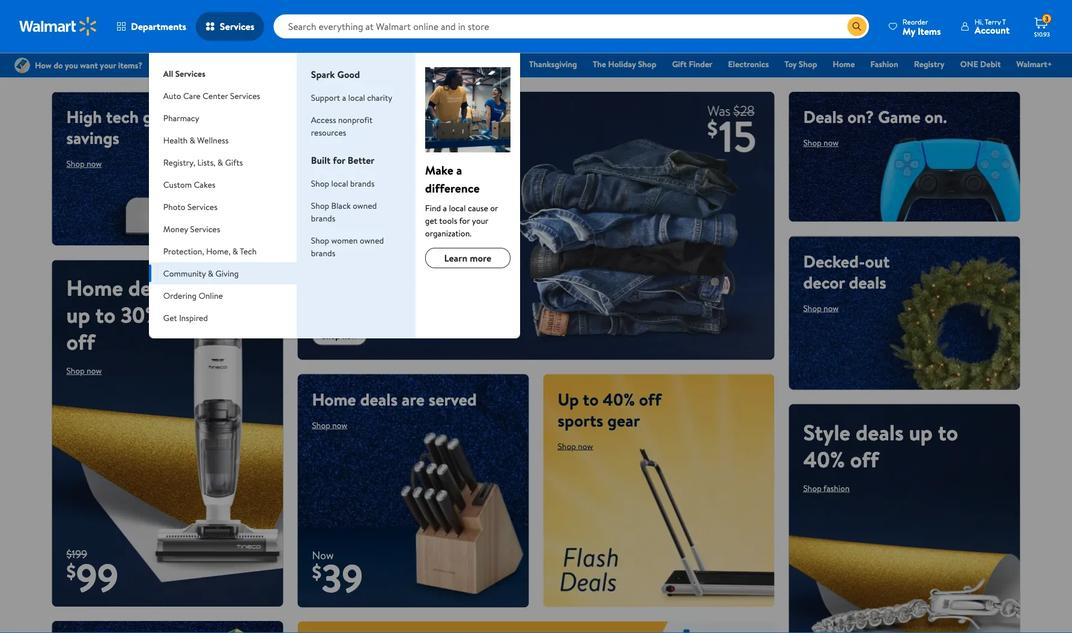 Task type: vqa. For each thing, say whether or not it's contained in the screenshot.
leftmost CLEAR
no



Task type: locate. For each thing, give the bounding box(es) containing it.
gift
[[672, 58, 687, 70]]

2 vertical spatial home
[[312, 388, 356, 411]]

for right built
[[333, 154, 345, 167]]

2 horizontal spatial a
[[456, 162, 462, 178]]

0 horizontal spatial 40%
[[603, 388, 635, 411]]

off inside "home deals up to 30% off"
[[66, 327, 95, 357]]

owned down shop local brands
[[353, 200, 377, 211]]

shop now link for high tech gifts, huge savings
[[66, 158, 102, 170]]

a
[[342, 92, 346, 103], [456, 162, 462, 178], [443, 202, 447, 214]]

owned for shop women owned brands
[[360, 235, 384, 246]]

search icon image
[[852, 22, 862, 31]]

access nonprofit resources link
[[311, 114, 373, 138]]

1 vertical spatial local
[[331, 178, 348, 189]]

local inside make a difference find a local cause or get tools for your organization.
[[449, 202, 466, 214]]

find
[[425, 202, 441, 214]]

to inside "home deals up to 30% off"
[[95, 300, 116, 330]]

1 horizontal spatial home
[[312, 388, 356, 411]]

brands inside "shop black owned brands"
[[311, 212, 335, 224]]

deals inside black friday deals link
[[403, 58, 423, 70]]

local up nonprofit
[[348, 92, 365, 103]]

shop now link for save big!
[[312, 327, 367, 346]]

deals for home deals are served
[[360, 388, 398, 411]]

1 vertical spatial black
[[331, 200, 351, 211]]

black down shop local brands
[[331, 200, 351, 211]]

thanksgiving
[[529, 58, 577, 70]]

for
[[333, 154, 345, 167], [459, 215, 470, 226]]

organization.
[[425, 227, 472, 239]]

all services link
[[149, 53, 297, 85]]

deals right decor
[[849, 271, 887, 294]]

& left giving
[[208, 268, 214, 279]]

black
[[357, 58, 377, 70], [331, 200, 351, 211]]

$ inside the 'now $ 39'
[[312, 559, 322, 586]]

services right the center
[[230, 90, 260, 102]]

0 vertical spatial 40%
[[603, 388, 635, 411]]

shop women owned brands
[[311, 235, 384, 259]]

black inside black friday deals link
[[357, 58, 377, 70]]

1 horizontal spatial up
[[909, 418, 933, 448]]

0 vertical spatial local
[[348, 92, 365, 103]]

a up difference
[[456, 162, 462, 178]]

care
[[183, 90, 201, 102]]

deals left on?
[[804, 105, 844, 129]]

1 horizontal spatial a
[[443, 202, 447, 214]]

local down built for better
[[331, 178, 348, 189]]

services for money services
[[190, 223, 220, 235]]

up inside "home deals up to 30% off"
[[66, 300, 90, 330]]

$ inside $199 $ 99
[[66, 558, 76, 585]]

$199 $ 99
[[66, 547, 118, 604]]

1 vertical spatial brands
[[311, 212, 335, 224]]

1 vertical spatial to
[[583, 388, 599, 411]]

fashion
[[824, 483, 850, 494]]

to for style
[[938, 418, 958, 448]]

1 horizontal spatial black
[[357, 58, 377, 70]]

money services button
[[149, 218, 297, 240]]

to for home
[[95, 300, 116, 330]]

resources
[[311, 126, 346, 138]]

home deals up to 30% off
[[66, 273, 176, 357]]

local up the tools
[[449, 202, 466, 214]]

terry
[[985, 17, 1001, 27]]

grocery
[[439, 58, 468, 70]]

deals right style
[[856, 418, 904, 448]]

protection, home, & tech button
[[149, 240, 297, 263]]

black friday deals
[[357, 58, 423, 70]]

inspired
[[179, 312, 208, 324]]

40%
[[603, 388, 635, 411], [804, 445, 845, 475]]

electronics
[[728, 58, 769, 70]]

& inside 'dropdown button'
[[190, 134, 195, 146]]

get
[[425, 215, 437, 226]]

shop black owned brands link
[[311, 200, 377, 224]]

1 horizontal spatial off
[[639, 388, 662, 411]]

to inside style deals up to 40% off
[[938, 418, 958, 448]]

protection, home, & tech
[[163, 245, 257, 257]]

off inside style deals up to 40% off
[[850, 445, 879, 475]]

services
[[220, 20, 254, 33], [175, 68, 205, 79], [230, 90, 260, 102], [187, 201, 218, 213], [190, 223, 220, 235]]

now for decked-out decor deals
[[824, 303, 839, 314]]

0 horizontal spatial home
[[66, 273, 123, 303]]

women
[[331, 235, 358, 246]]

brands up women
[[311, 212, 335, 224]]

deals inside style deals up to 40% off
[[856, 418, 904, 448]]

1 vertical spatial 40%
[[804, 445, 845, 475]]

0 vertical spatial deals
[[403, 58, 423, 70]]

charity
[[367, 92, 392, 103]]

1 vertical spatial home
[[66, 273, 123, 303]]

&
[[470, 58, 476, 70], [190, 134, 195, 146], [218, 156, 223, 168], [233, 245, 238, 257], [208, 268, 214, 279]]

& for giving
[[208, 268, 214, 279]]

owned inside "shop black owned brands"
[[353, 200, 377, 211]]

& right grocery
[[470, 58, 476, 70]]

your
[[472, 215, 488, 226]]

tech
[[240, 245, 257, 257]]

deals
[[849, 271, 887, 294], [128, 273, 176, 303], [360, 388, 398, 411], [856, 418, 904, 448]]

reorder
[[903, 17, 928, 27]]

1 vertical spatial owned
[[360, 235, 384, 246]]

0 vertical spatial owned
[[353, 200, 377, 211]]

$199
[[66, 547, 87, 562]]

sports
[[558, 409, 603, 432]]

1 horizontal spatial $
[[312, 559, 322, 586]]

health & wellness button
[[149, 129, 297, 151]]

0 vertical spatial for
[[333, 154, 345, 167]]

brands down better
[[350, 178, 375, 189]]

1 horizontal spatial deals
[[804, 105, 844, 129]]

community
[[163, 268, 206, 279]]

cakes
[[194, 179, 215, 190]]

deals right friday
[[403, 58, 423, 70]]

now for up to 40% off sports gear
[[578, 441, 593, 452]]

now
[[824, 137, 839, 149], [87, 158, 102, 170], [824, 303, 839, 314], [342, 330, 357, 342], [87, 365, 102, 377], [332, 420, 347, 431], [578, 441, 593, 452]]

one
[[960, 58, 978, 70]]

registry,
[[163, 156, 195, 168]]

spark
[[311, 68, 335, 81]]

brands down women
[[311, 247, 335, 259]]

off inside the up to 40% off sports gear
[[639, 388, 662, 411]]

black left friday
[[357, 58, 377, 70]]

now for high tech gifts, huge savings
[[87, 158, 102, 170]]

services for photo services
[[187, 201, 218, 213]]

registry
[[914, 58, 945, 70]]

1 horizontal spatial 40%
[[804, 445, 845, 475]]

0 vertical spatial a
[[342, 92, 346, 103]]

a right find
[[443, 202, 447, 214]]

0 horizontal spatial $
[[66, 558, 76, 585]]

0 vertical spatial to
[[95, 300, 116, 330]]

0 vertical spatial off
[[66, 327, 95, 357]]

0 horizontal spatial off
[[66, 327, 95, 357]]

40% right up
[[603, 388, 635, 411]]

ordering online button
[[149, 285, 297, 307]]

shop inside "shop black owned brands"
[[311, 200, 329, 211]]

0 horizontal spatial up
[[66, 300, 90, 330]]

1 horizontal spatial to
[[583, 388, 599, 411]]

40% inside the up to 40% off sports gear
[[603, 388, 635, 411]]

now $ 39
[[312, 548, 363, 605]]

deals inside "home deals up to 30% off"
[[128, 273, 176, 303]]

for inside make a difference find a local cause or get tools for your organization.
[[459, 215, 470, 226]]

1 vertical spatial a
[[456, 162, 462, 178]]

shop now for save big!
[[322, 330, 357, 342]]

1 horizontal spatial for
[[459, 215, 470, 226]]

2 vertical spatial brands
[[311, 247, 335, 259]]

save big!
[[312, 261, 460, 315]]

brands for black
[[311, 212, 335, 224]]

2 vertical spatial a
[[443, 202, 447, 214]]

2 vertical spatial off
[[850, 445, 879, 475]]

home inside "home deals up to 30% off"
[[66, 273, 123, 303]]

get inspired
[[163, 312, 208, 324]]

0 horizontal spatial to
[[95, 300, 116, 330]]

1 vertical spatial up
[[909, 418, 933, 448]]

tools
[[439, 215, 457, 226]]

get
[[163, 312, 177, 324]]

& left gifts
[[218, 156, 223, 168]]

items
[[918, 24, 941, 38]]

deals up get
[[128, 273, 176, 303]]

gear
[[607, 409, 640, 432]]

custom cakes button
[[149, 174, 297, 196]]

out
[[865, 250, 890, 273]]

a right the support
[[342, 92, 346, 103]]

0 vertical spatial black
[[357, 58, 377, 70]]

services down cakes
[[187, 201, 218, 213]]

0 vertical spatial brands
[[350, 178, 375, 189]]

now for save big!
[[342, 330, 357, 342]]

services right "all"
[[175, 68, 205, 79]]

1 vertical spatial off
[[639, 388, 662, 411]]

the
[[593, 58, 606, 70]]

0 vertical spatial up
[[66, 300, 90, 330]]

0 horizontal spatial a
[[342, 92, 346, 103]]

good
[[337, 68, 360, 81]]

departments button
[[107, 12, 196, 41]]

brands inside 'shop women owned brands'
[[311, 247, 335, 259]]

2 vertical spatial local
[[449, 202, 466, 214]]

up inside style deals up to 40% off
[[909, 418, 933, 448]]

shop now link for deals on? game on.
[[804, 137, 839, 149]]

learn
[[444, 252, 468, 265]]

community & giving button
[[149, 263, 297, 285]]

& for wellness
[[190, 134, 195, 146]]

off for style deals up to 40% off
[[850, 445, 879, 475]]

now for home deals are served
[[332, 420, 347, 431]]

my
[[903, 24, 916, 38]]

shop now link for up to 40% off sports gear
[[558, 441, 593, 452]]

& right health
[[190, 134, 195, 146]]

one debit link
[[955, 58, 1006, 71]]

for left your
[[459, 215, 470, 226]]

on?
[[848, 105, 874, 129]]

& for essentials
[[470, 58, 476, 70]]

fashion
[[871, 58, 899, 70]]

shop now link for decked-out decor deals
[[804, 303, 839, 314]]

$ for 39
[[312, 559, 322, 586]]

home for 99
[[66, 273, 123, 303]]

1 vertical spatial for
[[459, 215, 470, 226]]

2 vertical spatial to
[[938, 418, 958, 448]]

0 vertical spatial home
[[833, 58, 855, 70]]

owned
[[353, 200, 377, 211], [360, 235, 384, 246]]

the holiday shop
[[593, 58, 657, 70]]

or
[[490, 202, 498, 214]]

services up the protection, home, & tech
[[190, 223, 220, 235]]

built
[[311, 154, 331, 167]]

gifts,
[[143, 105, 181, 129]]

0 horizontal spatial black
[[331, 200, 351, 211]]

home deals are served
[[312, 388, 477, 411]]

owned right women
[[360, 235, 384, 246]]

2 horizontal spatial to
[[938, 418, 958, 448]]

to inside the up to 40% off sports gear
[[583, 388, 599, 411]]

fashion link
[[865, 58, 904, 71]]

shop now for up to 40% off sports gear
[[558, 441, 593, 452]]

access nonprofit resources
[[311, 114, 373, 138]]

owned inside 'shop women owned brands'
[[360, 235, 384, 246]]

$ for 99
[[66, 558, 76, 585]]

deals left are
[[360, 388, 398, 411]]

Search search field
[[274, 14, 869, 38]]

shop now for decked-out decor deals
[[804, 303, 839, 314]]

pharmacy
[[163, 112, 199, 124]]

40% up shop fashion
[[804, 445, 845, 475]]

2 horizontal spatial off
[[850, 445, 879, 475]]

services for all services
[[175, 68, 205, 79]]

holiday
[[608, 58, 636, 70]]

39
[[322, 552, 363, 605]]

$
[[66, 558, 76, 585], [312, 559, 322, 586]]

0 horizontal spatial deals
[[403, 58, 423, 70]]



Task type: describe. For each thing, give the bounding box(es) containing it.
shop inside 'shop women owned brands'
[[311, 235, 329, 246]]

services inside dropdown button
[[230, 90, 260, 102]]

black inside "shop black owned brands"
[[331, 200, 351, 211]]

gift finder link
[[667, 58, 718, 71]]

now for home deals up to 30% off
[[87, 365, 102, 377]]

hi, terry t account
[[975, 17, 1010, 37]]

walmart+
[[1017, 58, 1053, 70]]

protection,
[[163, 245, 204, 257]]

black friday deals link
[[352, 58, 429, 71]]

now dollar 39 null group
[[298, 548, 363, 608]]

owned for shop black owned brands
[[353, 200, 377, 211]]

friday
[[379, 58, 401, 70]]

huge
[[185, 105, 222, 129]]

tech
[[106, 105, 139, 129]]

shop now for deals on? game on.
[[804, 137, 839, 149]]

online
[[199, 290, 223, 302]]

big!
[[398, 261, 460, 315]]

support
[[311, 92, 340, 103]]

photo services button
[[149, 196, 297, 218]]

auto care center services
[[163, 90, 260, 102]]

access
[[311, 114, 336, 126]]

home link
[[828, 58, 860, 71]]

gifts
[[225, 156, 243, 168]]

on.
[[925, 105, 947, 129]]

deals for home deals up to 30% off
[[128, 273, 176, 303]]

all
[[163, 68, 173, 79]]

shop fashion link
[[804, 483, 850, 494]]

shop inside 'link'
[[799, 58, 817, 70]]

shop fashion
[[804, 483, 850, 494]]

toy shop
[[785, 58, 817, 70]]

shop local brands
[[311, 178, 375, 189]]

high
[[66, 105, 102, 129]]

deals inside decked-out decor deals
[[849, 271, 887, 294]]

pharmacy button
[[149, 107, 297, 129]]

health
[[163, 134, 188, 146]]

savings
[[66, 126, 120, 150]]

get inspired button
[[149, 307, 297, 329]]

registry link
[[909, 58, 950, 71]]

make
[[425, 162, 454, 178]]

ordering online
[[163, 290, 223, 302]]

support a local charity link
[[311, 92, 392, 103]]

up for home deals up to 30% off
[[66, 300, 90, 330]]

40% inside style deals up to 40% off
[[804, 445, 845, 475]]

giving
[[216, 268, 239, 279]]

reorder my items
[[903, 17, 941, 38]]

better
[[348, 154, 375, 167]]

up for style deals up to 40% off
[[909, 418, 933, 448]]

& left the tech
[[233, 245, 238, 257]]

brands for women
[[311, 247, 335, 259]]

a for make
[[456, 162, 462, 178]]

health & wellness
[[163, 134, 229, 146]]

photo
[[163, 201, 185, 213]]

off for home deals up to 30% off
[[66, 327, 95, 357]]

money services
[[163, 223, 220, 235]]

one debit
[[960, 58, 1001, 70]]

t
[[1003, 17, 1006, 27]]

a for support
[[342, 92, 346, 103]]

services up all services link
[[220, 20, 254, 33]]

shop now for home deals are served
[[312, 420, 347, 431]]

finder
[[689, 58, 713, 70]]

ordering
[[163, 290, 197, 302]]

gift finder
[[672, 58, 713, 70]]

game
[[878, 105, 921, 129]]

money
[[163, 223, 188, 235]]

walmart+ link
[[1011, 58, 1058, 71]]

grocery & essentials
[[439, 58, 514, 70]]

learn more
[[444, 252, 492, 265]]

registry, lists, & gifts
[[163, 156, 243, 168]]

learn more link
[[425, 248, 511, 269]]

essentials
[[478, 58, 514, 70]]

grocery & essentials link
[[433, 58, 519, 71]]

was dollar $199, now dollar 99 group
[[52, 547, 118, 607]]

center
[[203, 90, 228, 102]]

up to 40% off sports gear
[[558, 388, 662, 432]]

shop now for high tech gifts, huge savings
[[66, 158, 102, 170]]

electronics link
[[723, 58, 774, 71]]

style
[[804, 418, 851, 448]]

served
[[429, 388, 477, 411]]

auto care center services button
[[149, 85, 297, 107]]

now for deals on? game on.
[[824, 137, 839, 149]]

toy shop link
[[779, 58, 823, 71]]

decked-
[[804, 250, 865, 273]]

support a local charity
[[311, 92, 392, 103]]

0 horizontal spatial for
[[333, 154, 345, 167]]

account
[[975, 23, 1010, 37]]

registry, lists, & gifts button
[[149, 151, 297, 174]]

1 vertical spatial deals
[[804, 105, 844, 129]]

deals for style deals up to 40% off
[[856, 418, 904, 448]]

$10.93
[[1034, 30, 1050, 38]]

home,
[[206, 245, 231, 257]]

2 horizontal spatial home
[[833, 58, 855, 70]]

deals on? game on.
[[804, 105, 947, 129]]

community & giving image
[[425, 67, 511, 153]]

cause
[[468, 202, 488, 214]]

wellness
[[197, 134, 229, 146]]

shop local brands link
[[311, 178, 375, 189]]

shop now link for home deals are served
[[312, 420, 347, 431]]

walmart image
[[19, 17, 97, 36]]

lists,
[[197, 156, 215, 168]]

community & giving
[[163, 268, 239, 279]]

custom
[[163, 179, 192, 190]]

Walmart Site-Wide search field
[[274, 14, 869, 38]]

shop now for home deals up to 30% off
[[66, 365, 102, 377]]

shop now link for home deals up to 30% off
[[66, 365, 102, 377]]

home for 39
[[312, 388, 356, 411]]

debit
[[981, 58, 1001, 70]]

spark good
[[311, 68, 360, 81]]

all services
[[163, 68, 205, 79]]



